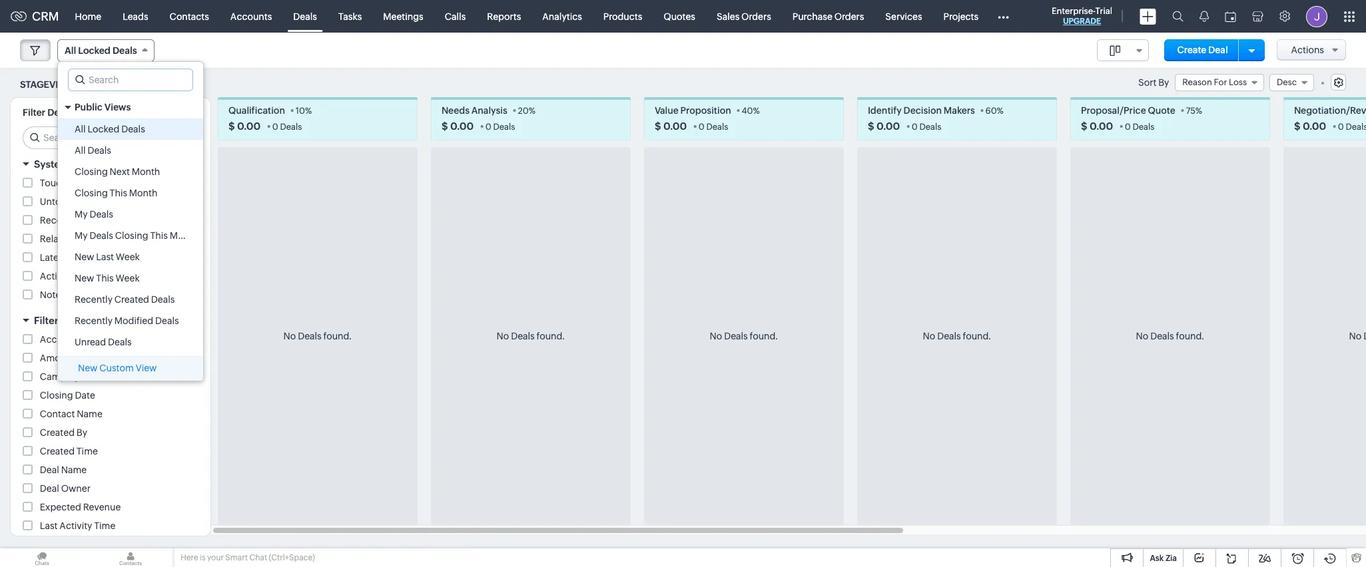 Task type: describe. For each thing, give the bounding box(es) containing it.
$ 0.00 for qualification
[[229, 121, 261, 132]]

closing inside option
[[115, 231, 148, 241]]

filter by fields button
[[11, 309, 211, 333]]

create deal
[[1178, 45, 1228, 55]]

filter for filter deals by
[[23, 107, 45, 118]]

quotes link
[[653, 0, 706, 32]]

0 for qualification
[[272, 122, 278, 132]]

month inside option
[[170, 231, 198, 241]]

notes
[[40, 290, 65, 301]]

products
[[603, 11, 642, 22]]

created time
[[40, 447, 98, 457]]

new this week
[[75, 273, 140, 284]]

$ 0.00 for needs analysis
[[442, 121, 474, 132]]

accounts link
[[220, 0, 283, 32]]

found. for value
[[750, 331, 778, 342]]

create menu element
[[1132, 0, 1165, 32]]

All Locked Deals field
[[57, 39, 154, 62]]

owner
[[61, 484, 91, 495]]

crm
[[32, 9, 59, 23]]

analytics
[[542, 11, 582, 22]]

closing date
[[40, 391, 95, 401]]

public views button
[[58, 96, 203, 119]]

filter deals by
[[23, 107, 85, 118]]

deals inside recently modified deals option
[[155, 316, 179, 326]]

purchase orders
[[793, 11, 864, 22]]

no for needs analysis
[[497, 331, 509, 342]]

no deals found. for needs analysis
[[497, 331, 565, 342]]

40
[[742, 106, 753, 116]]

by for sort
[[1159, 77, 1169, 88]]

leads link
[[112, 0, 159, 32]]

custom
[[99, 363, 134, 374]]

all deals
[[75, 145, 111, 156]]

needs analysis
[[442, 105, 508, 116]]

related
[[40, 234, 73, 245]]

calendar image
[[1225, 11, 1237, 22]]

last inside option
[[96, 252, 114, 262]]

new for new last week
[[75, 252, 94, 262]]

Search text field
[[69, 69, 193, 91]]

sort
[[1139, 77, 1157, 88]]

analytics link
[[532, 0, 593, 32]]

expected revenue
[[40, 503, 121, 513]]

email
[[68, 253, 92, 263]]

deals inside the unread deals option
[[108, 337, 132, 348]]

ask
[[1150, 554, 1164, 564]]

by
[[74, 107, 85, 118]]

reports
[[487, 11, 521, 22]]

modified
[[114, 316, 153, 326]]

unread deals option
[[58, 332, 203, 353]]

new custom view link
[[58, 357, 203, 381]]

0 for needs analysis
[[486, 122, 491, 132]]

actions
[[1291, 45, 1324, 55]]

calls
[[445, 11, 466, 22]]

this for week
[[96, 273, 114, 284]]

create deal button
[[1164, 39, 1242, 61]]

tasks link
[[328, 0, 373, 32]]

profile element
[[1298, 0, 1336, 32]]

by for created
[[77, 428, 87, 439]]

closing next month
[[75, 167, 160, 177]]

recently created deals option
[[58, 289, 203, 310]]

name for account name
[[79, 335, 105, 345]]

0 deals for qualification
[[272, 122, 302, 132]]

filter by fields
[[34, 315, 103, 327]]

0.00 for proposal/price quote
[[1090, 121, 1113, 132]]

$ for qualification
[[229, 121, 235, 132]]

here
[[181, 554, 198, 563]]

filters
[[111, 159, 141, 170]]

$ for value proposition
[[655, 121, 661, 132]]

calls link
[[434, 0, 477, 32]]

found. for proposal/price
[[1176, 331, 1205, 342]]

$ for proposal/price quote
[[1081, 121, 1088, 132]]

purchase orders link
[[782, 0, 875, 32]]

20 %
[[518, 106, 536, 116]]

quote
[[1148, 105, 1176, 116]]

Desc field
[[1270, 74, 1315, 91]]

orders for purchase orders
[[835, 11, 864, 22]]

found. for identify
[[963, 331, 992, 342]]

sales
[[717, 11, 740, 22]]

40 %
[[742, 106, 760, 116]]

name for contact name
[[77, 409, 102, 420]]

all locked deals inside field
[[65, 45, 137, 56]]

stageview
[[20, 79, 73, 90]]

chats image
[[0, 549, 84, 568]]

created by
[[40, 428, 87, 439]]

my for my deals closing this month
[[75, 231, 88, 241]]

all locked deals option
[[58, 119, 203, 140]]

deal for deal name
[[40, 465, 59, 476]]

recently for recently modified deals
[[75, 316, 113, 326]]

no for identify decision makers
[[923, 331, 936, 342]]

qualification
[[229, 105, 285, 116]]

1 vertical spatial action
[[112, 234, 141, 245]]

no deals found. for identify decision makers
[[923, 331, 992, 342]]

6 0 deals from the left
[[1338, 122, 1366, 132]]

upgrade
[[1063, 17, 1101, 26]]

loss
[[1229, 77, 1247, 87]]

name for deal name
[[61, 465, 87, 476]]

deal for deal owner
[[40, 484, 59, 495]]

trial
[[1096, 6, 1113, 16]]

services
[[886, 11, 922, 22]]

locked inside all locked deals field
[[78, 45, 110, 56]]

sort by
[[1139, 77, 1169, 88]]

0 deals for value proposition
[[699, 122, 728, 132]]

status
[[94, 253, 121, 263]]

recently for recently created deals
[[75, 294, 113, 305]]

identify decision makers
[[868, 105, 975, 116]]

your
[[207, 554, 224, 563]]

tasks
[[338, 11, 362, 22]]

contacts image
[[89, 549, 173, 568]]

services link
[[875, 0, 933, 32]]

6 $ from the left
[[1294, 121, 1301, 132]]

home link
[[64, 0, 112, 32]]

create
[[1178, 45, 1207, 55]]

0.00 for needs analysis
[[450, 121, 474, 132]]

new for new this week
[[75, 273, 94, 284]]

chat
[[249, 554, 267, 563]]

deal name
[[40, 465, 87, 476]]

signals image
[[1200, 11, 1209, 22]]

deals inside "all deals" option
[[88, 145, 111, 156]]

0.00 for identify decision makers
[[877, 121, 900, 132]]

no deals found. for value proposition
[[710, 331, 778, 342]]

$ for needs analysis
[[442, 121, 448, 132]]

20
[[518, 106, 529, 116]]

0.00 for qualification
[[237, 121, 261, 132]]

% for value proposition
[[753, 106, 760, 116]]

deal owner
[[40, 484, 91, 495]]

% for qualification
[[305, 106, 312, 116]]

latest
[[40, 253, 66, 263]]

next
[[110, 167, 130, 177]]

decision
[[904, 105, 942, 116]]

home
[[75, 11, 101, 22]]

desc
[[1277, 77, 1297, 87]]

month for closing this month
[[129, 188, 158, 199]]

size image
[[1110, 45, 1120, 57]]

created for created by
[[40, 428, 75, 439]]

activity
[[60, 521, 92, 532]]

$ 0.00 for value proposition
[[655, 121, 687, 132]]

accounts
[[230, 11, 272, 22]]

deals inside all locked deals option
[[121, 124, 145, 135]]

all locked deals inside option
[[75, 124, 145, 135]]

proposal/price
[[1081, 105, 1146, 116]]

public views region
[[58, 119, 203, 353]]

1 found. from the left
[[323, 331, 352, 342]]

here is your smart chat (ctrl+space)
[[181, 554, 315, 563]]

campaign
[[40, 372, 85, 383]]

0 deals for identify decision makers
[[912, 122, 942, 132]]

contact name
[[40, 409, 102, 420]]

activities
[[40, 271, 80, 282]]

closing this month
[[75, 188, 158, 199]]

contacts link
[[159, 0, 220, 32]]

meetings
[[383, 11, 424, 22]]

deals inside deals link
[[293, 11, 317, 22]]

account
[[40, 335, 77, 345]]

75 %
[[1186, 106, 1203, 116]]

system
[[34, 159, 69, 170]]



Task type: vqa. For each thing, say whether or not it's contained in the screenshot.


Task type: locate. For each thing, give the bounding box(es) containing it.
this down my deals option
[[150, 231, 168, 241]]

$ 0.00 down qualification
[[229, 121, 261, 132]]

0 for identify decision makers
[[912, 122, 918, 132]]

deals inside recently created deals option
[[151, 294, 175, 305]]

no for value proposition
[[710, 331, 722, 342]]

recently up fields
[[75, 294, 113, 305]]

0 deals for proposal/price quote
[[1125, 122, 1155, 132]]

0 for value proposition
[[699, 122, 705, 132]]

new last week option
[[58, 247, 203, 268]]

$ 0.00 down proposal/price
[[1081, 121, 1113, 132]]

contacts
[[170, 11, 209, 22]]

signals element
[[1192, 0, 1217, 33]]

unread
[[75, 337, 106, 348]]

records for related
[[75, 234, 110, 245]]

leads
[[123, 11, 148, 22]]

found. for needs
[[537, 331, 565, 342]]

new custom view
[[78, 363, 157, 374]]

created inside recently created deals option
[[114, 294, 149, 305]]

closing up contact
[[40, 391, 73, 401]]

$ down identify
[[868, 121, 874, 132]]

2 my from the top
[[75, 231, 88, 241]]

0 vertical spatial month
[[132, 167, 160, 177]]

zia
[[1166, 554, 1177, 564]]

3 0 deals from the left
[[699, 122, 728, 132]]

latest email status
[[40, 253, 121, 263]]

all down by
[[75, 124, 86, 135]]

0 horizontal spatial last
[[40, 521, 58, 532]]

$ 0.00 for proposal/price quote
[[1081, 121, 1113, 132]]

1 vertical spatial my
[[75, 231, 88, 241]]

locked down home
[[78, 45, 110, 56]]

0 vertical spatial my
[[75, 209, 88, 220]]

all for all locked deals option
[[75, 124, 86, 135]]

1 no deals found. from the left
[[284, 331, 352, 342]]

2 vertical spatial created
[[40, 447, 75, 457]]

4 0 deals from the left
[[912, 122, 942, 132]]

0 vertical spatial recently
[[75, 294, 113, 305]]

new down unread
[[78, 363, 98, 374]]

0.00 down identify
[[877, 121, 900, 132]]

new down related records action
[[75, 252, 94, 262]]

all down home
[[65, 45, 76, 56]]

0 down analysis
[[486, 122, 491, 132]]

this
[[110, 188, 127, 199], [150, 231, 168, 241], [96, 273, 114, 284]]

4 no deals found. from the left
[[923, 331, 992, 342]]

0 down identify decision makers
[[912, 122, 918, 132]]

action up related records action
[[73, 215, 102, 226]]

0.00 down value
[[663, 121, 687, 132]]

1 % from the left
[[305, 106, 312, 116]]

0 horizontal spatial action
[[73, 215, 102, 226]]

projects
[[944, 11, 979, 22]]

0 deals down decision
[[912, 122, 942, 132]]

0.00 down qualification
[[237, 121, 261, 132]]

meetings link
[[373, 0, 434, 32]]

closing for closing next month
[[75, 167, 108, 177]]

locked down public views
[[88, 124, 119, 135]]

all locked deals down public views
[[75, 124, 145, 135]]

new for new custom view
[[78, 363, 98, 374]]

deals inside my deals option
[[90, 209, 113, 220]]

Search text field
[[23, 127, 200, 149]]

created down contact
[[40, 428, 75, 439]]

6 0.00 from the left
[[1303, 121, 1327, 132]]

% for needs analysis
[[529, 106, 536, 116]]

deal inside 'create deal' button
[[1209, 45, 1228, 55]]

by inside filter by fields dropdown button
[[61, 315, 73, 327]]

negotiation/rev
[[1294, 105, 1366, 116]]

1 vertical spatial name
[[77, 409, 102, 420]]

% right analysis
[[529, 106, 536, 116]]

new this week option
[[58, 268, 203, 289]]

% right "proposition"
[[753, 106, 760, 116]]

closing for closing date
[[40, 391, 73, 401]]

0 vertical spatial deal
[[1209, 45, 1228, 55]]

by up the account name
[[61, 315, 73, 327]]

orders
[[742, 11, 771, 22], [835, 11, 864, 22]]

$ down needs
[[442, 121, 448, 132]]

amount
[[40, 353, 75, 364]]

last activity time
[[40, 521, 115, 532]]

proposition
[[681, 105, 731, 116]]

0.00 down proposal/price
[[1090, 121, 1113, 132]]

1 recently from the top
[[75, 294, 113, 305]]

locked inside all locked deals option
[[88, 124, 119, 135]]

4 % from the left
[[997, 106, 1004, 116]]

1 vertical spatial this
[[150, 231, 168, 241]]

0 deals down 10
[[272, 122, 302, 132]]

5 $ from the left
[[1081, 121, 1088, 132]]

2 found. from the left
[[537, 331, 565, 342]]

smart
[[225, 554, 248, 563]]

2 vertical spatial all
[[75, 145, 86, 156]]

2 horizontal spatial by
[[1159, 77, 1169, 88]]

60
[[986, 106, 997, 116]]

month up my deals option
[[129, 188, 158, 199]]

3 $ 0.00 from the left
[[655, 121, 687, 132]]

campaign source
[[40, 372, 118, 383]]

week
[[116, 252, 140, 262], [116, 273, 140, 284]]

3 % from the left
[[753, 106, 760, 116]]

3 no deals found. from the left
[[710, 331, 778, 342]]

2 0 deals from the left
[[486, 122, 515, 132]]

quotes
[[664, 11, 696, 22]]

fields
[[75, 315, 103, 327]]

0 deals down analysis
[[486, 122, 515, 132]]

5 % from the left
[[1196, 106, 1203, 116]]

4 0.00 from the left
[[877, 121, 900, 132]]

time
[[77, 447, 98, 457], [94, 521, 115, 532]]

1 vertical spatial created
[[40, 428, 75, 439]]

records up my deals
[[91, 197, 126, 207]]

expected
[[40, 503, 81, 513]]

1 vertical spatial all locked deals
[[75, 124, 145, 135]]

no for qualification
[[284, 331, 296, 342]]

filter inside dropdown button
[[34, 315, 58, 327]]

$
[[229, 121, 235, 132], [442, 121, 448, 132], [655, 121, 661, 132], [868, 121, 874, 132], [1081, 121, 1088, 132], [1294, 121, 1301, 132]]

no for proposal/price quote
[[1136, 331, 1149, 342]]

my deals option
[[58, 204, 203, 225]]

% down reason
[[1196, 106, 1203, 116]]

None field
[[1097, 39, 1149, 61]]

0 vertical spatial locked
[[78, 45, 110, 56]]

touched
[[40, 178, 78, 189]]

0 vertical spatial action
[[73, 215, 102, 226]]

all inside option
[[75, 145, 86, 156]]

2 $ from the left
[[442, 121, 448, 132]]

1 my from the top
[[75, 209, 88, 220]]

$ down proposal/price
[[1081, 121, 1088, 132]]

$ 0.00 down needs
[[442, 121, 474, 132]]

4 no from the left
[[923, 331, 936, 342]]

1 0 deals from the left
[[272, 122, 302, 132]]

last down the "expected"
[[40, 521, 58, 532]]

sales orders link
[[706, 0, 782, 32]]

public views
[[75, 102, 131, 113]]

reports link
[[477, 0, 532, 32]]

no
[[284, 331, 296, 342], [497, 331, 509, 342], [710, 331, 722, 342], [923, 331, 936, 342], [1136, 331, 1149, 342]]

0 vertical spatial week
[[116, 252, 140, 262]]

orders inside purchase orders link
[[835, 11, 864, 22]]

records for touched
[[80, 178, 116, 189]]

$ 0.00 for identify decision makers
[[868, 121, 900, 132]]

2 % from the left
[[529, 106, 536, 116]]

1 horizontal spatial last
[[96, 252, 114, 262]]

Other Modules field
[[989, 6, 1018, 27]]

deals inside my deals closing this month option
[[90, 231, 113, 241]]

2 vertical spatial month
[[170, 231, 198, 241]]

0 vertical spatial this
[[110, 188, 127, 199]]

purchase
[[793, 11, 833, 22]]

untouched
[[40, 197, 89, 207]]

5 $ 0.00 from the left
[[1081, 121, 1113, 132]]

5 0 from the left
[[1125, 122, 1131, 132]]

this for month
[[110, 188, 127, 199]]

orders inside sales orders link
[[742, 11, 771, 22]]

all up system defined filters
[[75, 145, 86, 156]]

1 vertical spatial records
[[91, 197, 126, 207]]

3 0.00 from the left
[[663, 121, 687, 132]]

1 0.00 from the left
[[237, 121, 261, 132]]

week down new last week option
[[116, 273, 140, 284]]

enterprise-trial upgrade
[[1052, 6, 1113, 26]]

% for proposal/price quote
[[1196, 106, 1203, 116]]

week down my deals closing this month option
[[116, 252, 140, 262]]

$ for identify decision makers
[[868, 121, 874, 132]]

all inside field
[[65, 45, 76, 56]]

0 down "proposition"
[[699, 122, 705, 132]]

my deals closing this month
[[75, 231, 198, 241]]

last up new this week
[[96, 252, 114, 262]]

this down closing next month
[[110, 188, 127, 199]]

1 horizontal spatial by
[[77, 428, 87, 439]]

1 horizontal spatial action
[[112, 234, 141, 245]]

week for new this week
[[116, 273, 140, 284]]

ask zia
[[1150, 554, 1177, 564]]

$ 0.00 down value
[[655, 121, 687, 132]]

6 0 from the left
[[1338, 122, 1344, 132]]

0 deals for needs analysis
[[486, 122, 515, 132]]

1 vertical spatial time
[[94, 521, 115, 532]]

$ down value
[[655, 121, 661, 132]]

2 vertical spatial by
[[77, 428, 87, 439]]

created up recently modified deals option
[[114, 294, 149, 305]]

source
[[87, 372, 118, 383]]

1 vertical spatial last
[[40, 521, 58, 532]]

value
[[655, 105, 679, 116]]

related records action
[[40, 234, 141, 245]]

reason
[[1183, 77, 1212, 87]]

5 no deals found. from the left
[[1136, 331, 1205, 342]]

name down date
[[77, 409, 102, 420]]

new last week
[[75, 252, 140, 262]]

%
[[305, 106, 312, 116], [529, 106, 536, 116], [753, 106, 760, 116], [997, 106, 1004, 116], [1196, 106, 1203, 116]]

0 vertical spatial by
[[1159, 77, 1169, 88]]

views
[[104, 102, 131, 113]]

all locked deals down home
[[65, 45, 137, 56]]

closing inside "option"
[[75, 167, 108, 177]]

deal up the "expected"
[[40, 484, 59, 495]]

name up owner
[[61, 465, 87, 476]]

all deals option
[[58, 140, 203, 161]]

0 vertical spatial time
[[77, 447, 98, 457]]

my deals closing this month option
[[58, 225, 203, 247]]

2 vertical spatial name
[[61, 465, 87, 476]]

my for my deals
[[75, 209, 88, 220]]

5 found. from the left
[[1176, 331, 1205, 342]]

2 vertical spatial records
[[75, 234, 110, 245]]

filter up the account in the left of the page
[[34, 315, 58, 327]]

month down my deals option
[[170, 231, 198, 241]]

closing up touched records
[[75, 167, 108, 177]]

0 vertical spatial created
[[114, 294, 149, 305]]

4 $ from the left
[[868, 121, 874, 132]]

2 no deals found. from the left
[[497, 331, 565, 342]]

enterprise-
[[1052, 6, 1096, 16]]

1 vertical spatial new
[[75, 273, 94, 284]]

deals link
[[283, 0, 328, 32]]

last
[[96, 252, 114, 262], [40, 521, 58, 532]]

deal right create
[[1209, 45, 1228, 55]]

0 vertical spatial filter
[[23, 107, 45, 118]]

records
[[80, 178, 116, 189], [91, 197, 126, 207], [75, 234, 110, 245]]

2 recently from the top
[[75, 316, 113, 326]]

filter for filter by fields
[[34, 315, 58, 327]]

1 vertical spatial by
[[61, 315, 73, 327]]

closing up my deals
[[75, 188, 108, 199]]

4 $ 0.00 from the left
[[868, 121, 900, 132]]

0 down proposal/price quote
[[1125, 122, 1131, 132]]

5 no from the left
[[1136, 331, 1149, 342]]

search element
[[1165, 0, 1192, 33]]

records down defined
[[80, 178, 116, 189]]

month inside "option"
[[132, 167, 160, 177]]

1 $ from the left
[[229, 121, 235, 132]]

$ 0.00 down negotiation/rev
[[1294, 121, 1327, 132]]

75
[[1186, 106, 1196, 116]]

orders for sales orders
[[742, 11, 771, 22]]

recently modified deals option
[[58, 310, 203, 332]]

0 down negotiation/rev
[[1338, 122, 1344, 132]]

record
[[40, 215, 71, 226]]

0.00 down needs
[[450, 121, 474, 132]]

profile image
[[1306, 6, 1328, 27]]

system defined filters button
[[11, 153, 211, 176]]

2 orders from the left
[[835, 11, 864, 22]]

0 deals down "proposition"
[[699, 122, 728, 132]]

closing next month option
[[58, 161, 203, 183]]

0.00 down negotiation/rev
[[1303, 121, 1327, 132]]

name
[[79, 335, 105, 345], [77, 409, 102, 420], [61, 465, 87, 476]]

deals
[[293, 11, 317, 22], [113, 45, 137, 56], [47, 107, 72, 118], [280, 122, 302, 132], [493, 122, 515, 132], [706, 122, 728, 132], [920, 122, 942, 132], [1133, 122, 1155, 132], [1346, 122, 1366, 132], [121, 124, 145, 135], [88, 145, 111, 156], [90, 209, 113, 220], [90, 231, 113, 241], [151, 294, 175, 305], [155, 316, 179, 326], [298, 331, 322, 342], [511, 331, 535, 342], [724, 331, 748, 342], [937, 331, 961, 342], [1151, 331, 1174, 342], [108, 337, 132, 348]]

products link
[[593, 0, 653, 32]]

no deals found. for qualification
[[284, 331, 352, 342]]

2 vertical spatial this
[[96, 273, 114, 284]]

0 deals down proposal/price quote
[[1125, 122, 1155, 132]]

1 horizontal spatial orders
[[835, 11, 864, 22]]

time down revenue
[[94, 521, 115, 532]]

0 vertical spatial new
[[75, 252, 94, 262]]

1 vertical spatial filter
[[34, 315, 58, 327]]

by right the 'sort'
[[1159, 77, 1169, 88]]

1 vertical spatial locked
[[88, 124, 119, 135]]

needs
[[442, 105, 470, 116]]

Reason For Loss field
[[1175, 74, 1265, 91]]

1 vertical spatial all
[[75, 124, 86, 135]]

create menu image
[[1140, 8, 1157, 24]]

% right makers
[[997, 106, 1004, 116]]

month right next
[[132, 167, 160, 177]]

1 no from the left
[[284, 331, 296, 342]]

crm link
[[11, 9, 59, 23]]

% right qualification
[[305, 106, 312, 116]]

this down status
[[96, 273, 114, 284]]

1 0 from the left
[[272, 122, 278, 132]]

0 horizontal spatial by
[[61, 315, 73, 327]]

recently up unread
[[75, 316, 113, 326]]

created up deal name at the left of the page
[[40, 447, 75, 457]]

3 0 from the left
[[699, 122, 705, 132]]

for
[[1214, 77, 1227, 87]]

orders right "sales"
[[742, 11, 771, 22]]

touched records
[[40, 178, 116, 189]]

1 vertical spatial deal
[[40, 465, 59, 476]]

month for closing next month
[[132, 167, 160, 177]]

by down contact name
[[77, 428, 87, 439]]

view
[[136, 363, 157, 374]]

is
[[200, 554, 206, 563]]

week for new last week
[[116, 252, 140, 262]]

2 vertical spatial new
[[78, 363, 98, 374]]

name down fields
[[79, 335, 105, 345]]

reason for loss
[[1183, 77, 1247, 87]]

10
[[296, 106, 305, 116]]

1 vertical spatial recently
[[75, 316, 113, 326]]

no deals found. for proposal/price quote
[[1136, 331, 1205, 342]]

all for "all deals" option on the left
[[75, 145, 86, 156]]

all
[[65, 45, 76, 56], [75, 124, 86, 135], [75, 145, 86, 156]]

records for untouched
[[91, 197, 126, 207]]

% for identify decision makers
[[997, 106, 1004, 116]]

my down "record action"
[[75, 231, 88, 241]]

5 0.00 from the left
[[1090, 121, 1113, 132]]

action up new last week option
[[112, 234, 141, 245]]

3 found. from the left
[[750, 331, 778, 342]]

0 vertical spatial all locked deals
[[65, 45, 137, 56]]

0 horizontal spatial orders
[[742, 11, 771, 22]]

deals inside all locked deals field
[[113, 45, 137, 56]]

time down created by
[[77, 447, 98, 457]]

3 no from the left
[[710, 331, 722, 342]]

4 found. from the left
[[963, 331, 992, 342]]

1 orders from the left
[[742, 11, 771, 22]]

$ down negotiation/rev
[[1294, 121, 1301, 132]]

6 $ 0.00 from the left
[[1294, 121, 1327, 132]]

closing for closing this month
[[75, 188, 108, 199]]

1 $ 0.00 from the left
[[229, 121, 261, 132]]

makers
[[944, 105, 975, 116]]

untouched records
[[40, 197, 126, 207]]

new down latest email status at the top left
[[75, 273, 94, 284]]

by for filter
[[61, 315, 73, 327]]

created for created time
[[40, 447, 75, 457]]

proposal/price quote
[[1081, 105, 1176, 116]]

2 $ 0.00 from the left
[[442, 121, 474, 132]]

0 vertical spatial name
[[79, 335, 105, 345]]

5 0 deals from the left
[[1125, 122, 1155, 132]]

my down untouched records
[[75, 209, 88, 220]]

1 vertical spatial month
[[129, 188, 158, 199]]

search image
[[1173, 11, 1184, 22]]

2 0 from the left
[[486, 122, 491, 132]]

1 vertical spatial week
[[116, 273, 140, 284]]

closing down my deals option
[[115, 231, 148, 241]]

orders right the purchase
[[835, 11, 864, 22]]

deal up deal owner
[[40, 465, 59, 476]]

0 down qualification
[[272, 122, 278, 132]]

all inside option
[[75, 124, 86, 135]]

my deals
[[75, 209, 113, 220]]

0 vertical spatial records
[[80, 178, 116, 189]]

$ down qualification
[[229, 121, 235, 132]]

no deals found.
[[284, 331, 352, 342], [497, 331, 565, 342], [710, 331, 778, 342], [923, 331, 992, 342], [1136, 331, 1205, 342]]

2 no from the left
[[497, 331, 509, 342]]

2 week from the top
[[116, 273, 140, 284]]

0.00 for value proposition
[[663, 121, 687, 132]]

found.
[[323, 331, 352, 342], [537, 331, 565, 342], [750, 331, 778, 342], [963, 331, 992, 342], [1176, 331, 1205, 342]]

projects link
[[933, 0, 989, 32]]

1 week from the top
[[116, 252, 140, 262]]

3 $ from the left
[[655, 121, 661, 132]]

0 deals down negotiation/rev
[[1338, 122, 1366, 132]]

0 vertical spatial last
[[96, 252, 114, 262]]

records up latest email status at the top left
[[75, 234, 110, 245]]

$ 0.00 down identify
[[868, 121, 900, 132]]

0 vertical spatial all
[[65, 45, 76, 56]]

4 0 from the left
[[912, 122, 918, 132]]

2 0.00 from the left
[[450, 121, 474, 132]]

2 vertical spatial deal
[[40, 484, 59, 495]]

filter down stageview
[[23, 107, 45, 118]]

0 for proposal/price quote
[[1125, 122, 1131, 132]]



